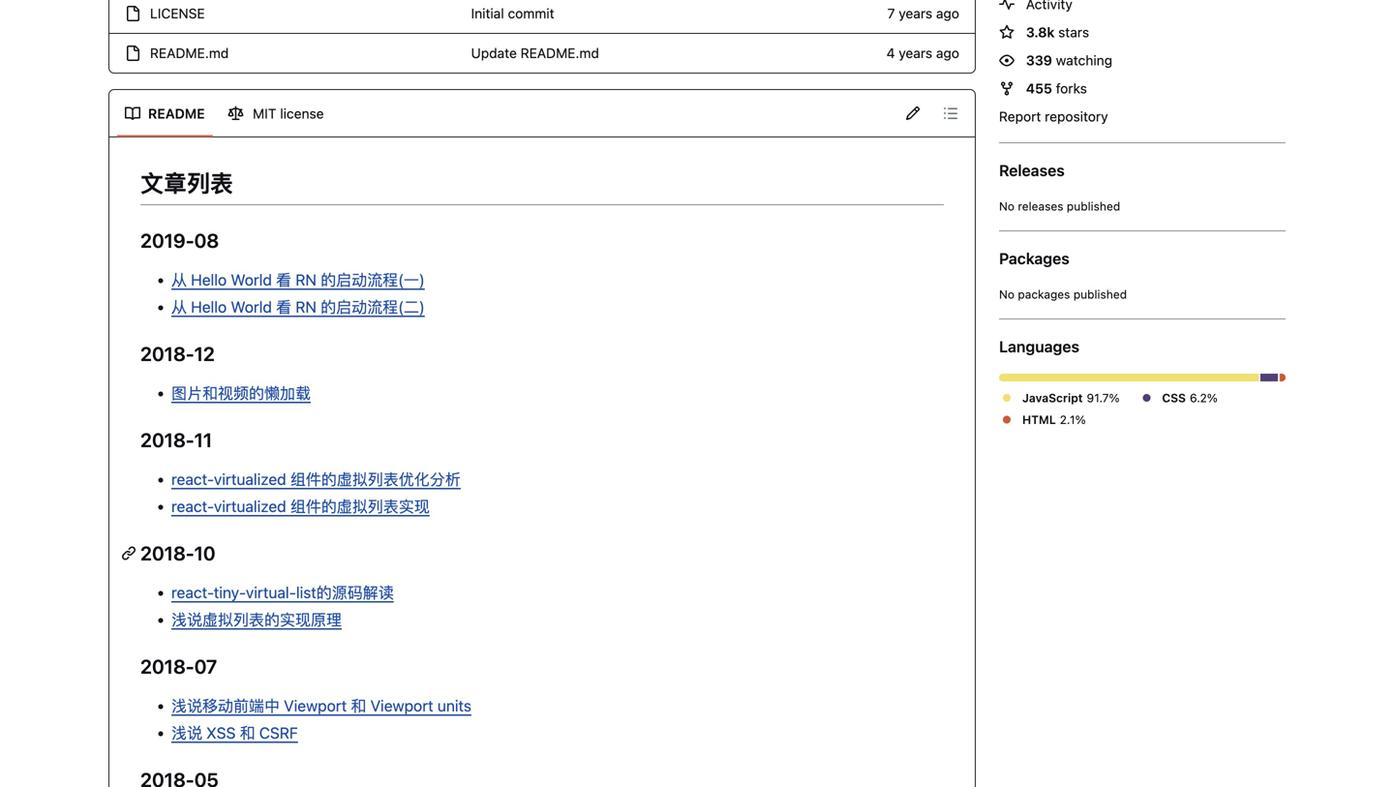 Task type: describe. For each thing, give the bounding box(es) containing it.
的启动流程(二)
[[321, 298, 425, 316]]

2018- for 07
[[140, 655, 194, 678]]

html 2.1 image
[[1280, 374, 1286, 382]]

dot fill image
[[999, 390, 1015, 406]]

2 hello from the top
[[191, 298, 227, 316]]

years for 7
[[899, 5, 933, 21]]

update
[[471, 45, 517, 61]]

mit license
[[253, 106, 324, 122]]

0 horizontal spatial 和
[[240, 724, 255, 743]]

2 看 from the top
[[276, 298, 292, 316]]

javascript
[[1023, 391, 1083, 405]]

2018-10
[[140, 542, 216, 565]]

no for releases
[[999, 199, 1015, 213]]

3.8k stars
[[1026, 24, 1090, 40]]

2018- for 11
[[140, 429, 194, 451]]

2018-12
[[140, 343, 215, 365]]

7
[[888, 5, 895, 21]]

1 world from the top
[[231, 271, 272, 289]]

mit license link
[[220, 98, 333, 129]]

languages
[[999, 338, 1080, 356]]

book image
[[125, 106, 140, 122]]

update readme.md
[[471, 45, 599, 61]]

mit
[[253, 106, 277, 122]]

1 看 from the top
[[276, 271, 292, 289]]

report repository
[[999, 108, 1109, 124]]

455
[[1026, 80, 1053, 96]]

releases
[[999, 161, 1065, 180]]

initial commit
[[471, 5, 555, 21]]

react- for tiny-
[[171, 584, 214, 602]]

react-virtualized 组件的虚拟列表实现 link
[[171, 497, 430, 516]]

css 6.2%
[[1162, 391, 1218, 405]]

report repository link
[[999, 108, 1109, 124]]

react-tiny-virtual-list的源码解读 link
[[171, 584, 394, 602]]

repo forked image
[[999, 81, 1015, 96]]

1 readme.md from the left
[[150, 45, 229, 61]]

xss
[[206, 724, 236, 743]]

readme.md link
[[150, 45, 229, 61]]

2 react- from the top
[[171, 497, 214, 516]]

2018- for 10
[[140, 542, 194, 565]]

1 从 from the top
[[171, 271, 187, 289]]

浅说 xss 和 csrf link
[[171, 724, 298, 743]]

react-virtualized 组件的虚拟列表优化分析 react-virtualized 组件的虚拟列表实现
[[171, 470, 461, 516]]

91.7%
[[1087, 391, 1120, 405]]

1 rn from the top
[[296, 271, 317, 289]]

组件的虚拟列表优化分析
[[290, 470, 461, 489]]

javascript 91.7 element
[[999, 374, 1259, 382]]

4 years ago
[[887, 45, 960, 61]]

组件的虚拟列表实现
[[290, 497, 430, 516]]

339 watching
[[1026, 52, 1113, 68]]

react-tiny-virtual-list的源码解读 浅说虚拟列表的实现原理
[[171, 584, 394, 629]]

css
[[1162, 391, 1186, 405]]

update readme.md link
[[471, 45, 599, 61]]

12
[[194, 343, 215, 365]]

1 virtualized from the top
[[214, 470, 286, 489]]

react-virtualized 组件的虚拟列表优化分析 link
[[171, 470, 461, 489]]

浅说
[[171, 724, 202, 743]]

339
[[1026, 52, 1053, 68]]

文章列表
[[140, 169, 233, 197]]

2018-07
[[140, 655, 217, 678]]

07
[[194, 655, 217, 678]]

1 hello from the top
[[191, 271, 227, 289]]

readme link
[[117, 98, 213, 129]]

ago for 4 years ago
[[936, 45, 960, 61]]

list的源码解读
[[296, 584, 394, 602]]

initial
[[471, 5, 504, 21]]

1 viewport from the left
[[284, 697, 347, 715]]

2.1%
[[1060, 413, 1086, 427]]

units
[[438, 697, 472, 715]]

repository
[[1045, 108, 1109, 124]]

list containing readme
[[117, 98, 333, 129]]



Task type: vqa. For each thing, say whether or not it's contained in the screenshot.


Task type: locate. For each thing, give the bounding box(es) containing it.
edit file image
[[906, 106, 921, 121]]

ago down 7 years ago
[[936, 45, 960, 61]]

license link
[[150, 5, 205, 21]]

rn up 从 hello world 看 rn 的启动流程(二) "link"
[[296, 271, 317, 289]]

css 6.2 image
[[1261, 374, 1278, 382]]

从 hello world 看 rn 的启动流程(一) link
[[171, 271, 425, 289]]

published right releases at the top
[[1067, 199, 1121, 213]]

html 2.1%
[[1023, 413, 1086, 427]]

dot fill image down dot fill icon
[[999, 412, 1015, 428]]

455 forks
[[1026, 80, 1087, 96]]

看
[[276, 271, 292, 289], [276, 298, 292, 316]]

initial commit link
[[471, 5, 555, 21]]

csrf
[[259, 724, 298, 743]]

packages link
[[999, 247, 1286, 270]]

pulse image
[[999, 0, 1015, 12]]

license
[[150, 5, 205, 21]]

1 2018- from the top
[[140, 343, 194, 365]]

no
[[999, 199, 1015, 213], [999, 288, 1015, 301]]

浅说虚拟列表的实现原理
[[171, 611, 342, 629]]

11
[[194, 429, 212, 451]]

world down 从 hello world 看 rn 的启动流程(一) link at the left of page
[[231, 298, 272, 316]]

readme
[[148, 106, 205, 122]]

0 horizontal spatial readme.md
[[150, 45, 229, 61]]

dot fill image for html
[[999, 412, 1015, 428]]

react- up 10
[[171, 497, 214, 516]]

0 vertical spatial react-
[[171, 470, 214, 489]]

0 vertical spatial no
[[999, 199, 1015, 213]]

packages
[[1018, 288, 1071, 301]]

4
[[887, 45, 895, 61]]

no releases published
[[999, 199, 1121, 213]]

2 ago from the top
[[936, 45, 960, 61]]

2 years from the top
[[899, 45, 933, 61]]

rn down 从 hello world 看 rn 的启动流程(一) link at the left of page
[[296, 298, 317, 316]]

1 vertical spatial react-
[[171, 497, 214, 516]]

1 vertical spatial 和
[[240, 724, 255, 743]]

readme.md down license 'link' on the left top of the page
[[150, 45, 229, 61]]

1 no from the top
[[999, 199, 1015, 213]]

0 vertical spatial virtualized
[[214, 470, 286, 489]]

2018- down 2018-12
[[140, 429, 194, 451]]

1 vertical spatial hello
[[191, 298, 227, 316]]

0 vertical spatial ago
[[936, 5, 960, 21]]

1 horizontal spatial 和
[[351, 697, 366, 715]]

report
[[999, 108, 1041, 124]]

2018-11
[[140, 429, 212, 451]]

forks
[[1056, 80, 1087, 96]]

html
[[1023, 413, 1056, 427]]

1 vertical spatial no
[[999, 288, 1015, 301]]

readme.md down commit
[[521, 45, 599, 61]]

world up 从 hello world 看 rn 的启动流程(二) "link"
[[231, 271, 272, 289]]

readme.md
[[150, 45, 229, 61], [521, 45, 599, 61]]

浅说移动前端中 viewport 和 viewport units link
[[171, 697, 472, 715]]

published down 'packages' link
[[1074, 288, 1127, 301]]

react- down 11
[[171, 470, 214, 489]]

图片和视频的懒加载
[[171, 384, 311, 403]]

1 vertical spatial ago
[[936, 45, 960, 61]]

0 vertical spatial 看
[[276, 271, 292, 289]]

从 hello world 看 rn 的启动流程(一) 从 hello world 看 rn 的启动流程(二)
[[171, 271, 425, 316]]

2 2018- from the top
[[140, 429, 194, 451]]

和
[[351, 697, 366, 715], [240, 724, 255, 743]]

的启动流程(一)
[[321, 271, 425, 289]]

3 2018- from the top
[[140, 542, 194, 565]]

no left releases at the top
[[999, 199, 1015, 213]]

0 vertical spatial 从
[[171, 271, 187, 289]]

star image
[[999, 25, 1015, 40]]

hello
[[191, 271, 227, 289], [191, 298, 227, 316]]

commit
[[508, 5, 555, 21]]

eye image
[[999, 53, 1015, 68]]

08
[[194, 229, 219, 252]]

0 vertical spatial world
[[231, 271, 272, 289]]

viewport up csrf
[[284, 697, 347, 715]]

1 horizontal spatial viewport
[[371, 697, 434, 715]]

2 virtualized from the top
[[214, 497, 286, 516]]

1 horizontal spatial dot fill image
[[1139, 390, 1155, 406]]

1 vertical spatial years
[[899, 45, 933, 61]]

2018- up 浅说 at the bottom left of page
[[140, 655, 194, 678]]

ago for 7 years ago
[[936, 5, 960, 21]]

published for releases
[[1067, 199, 1121, 213]]

virtualized up 10
[[214, 497, 286, 516]]

2 no from the top
[[999, 288, 1015, 301]]

10
[[194, 542, 216, 565]]

dot fill image down javascript 91.7 element
[[1139, 390, 1155, 406]]

2018- right link image
[[140, 542, 194, 565]]

0 horizontal spatial viewport
[[284, 697, 347, 715]]

javascript 91.7%
[[1023, 391, 1120, 405]]

years for 4
[[899, 45, 933, 61]]

2018- up 图片和视频的懒加载 link
[[140, 343, 194, 365]]

1 vertical spatial 从
[[171, 298, 187, 316]]

tiny-
[[214, 584, 246, 602]]

ago
[[936, 5, 960, 21], [936, 45, 960, 61]]

years
[[899, 5, 933, 21], [899, 45, 933, 61]]

3 react- from the top
[[171, 584, 214, 602]]

hello down 08
[[191, 271, 227, 289]]

watching
[[1056, 52, 1113, 68]]

图片和视频的懒加载 link
[[171, 384, 311, 403]]

1 vertical spatial 看
[[276, 298, 292, 316]]

viewport left units
[[371, 697, 434, 715]]

rn
[[296, 271, 317, 289], [296, 298, 317, 316]]

world
[[231, 271, 272, 289], [231, 298, 272, 316]]

1 vertical spatial dot fill image
[[999, 412, 1015, 428]]

virtualized up react-virtualized 组件的虚拟列表实现 link
[[214, 470, 286, 489]]

2019-08
[[140, 229, 219, 252]]

years right 7
[[899, 5, 933, 21]]

stars
[[1059, 24, 1090, 40]]

0 horizontal spatial dot fill image
[[999, 412, 1015, 428]]

react- down 10
[[171, 584, 214, 602]]

releases link
[[999, 161, 1065, 180]]

no for packages
[[999, 288, 1015, 301]]

ago up 4 years ago
[[936, 5, 960, 21]]

virtual-
[[246, 584, 296, 602]]

7 years ago
[[888, 5, 960, 21]]

0 vertical spatial hello
[[191, 271, 227, 289]]

和 left units
[[351, 697, 366, 715]]

6.2%
[[1190, 391, 1218, 405]]

1 vertical spatial published
[[1074, 288, 1127, 301]]

dot fill image
[[1139, 390, 1155, 406], [999, 412, 1015, 428]]

react- for virtualized
[[171, 470, 214, 489]]

viewport
[[284, 697, 347, 715], [371, 697, 434, 715]]

浅说移动前端中 viewport 和 viewport units 浅说 xss 和 csrf
[[171, 697, 472, 743]]

releases
[[1018, 199, 1064, 213]]

packages
[[999, 249, 1070, 268]]

3.8k
[[1026, 24, 1055, 40]]

2019-
[[140, 229, 194, 252]]

license
[[280, 106, 324, 122]]

published for packages
[[1074, 288, 1127, 301]]

0 vertical spatial dot fill image
[[1139, 390, 1155, 406]]

virtualized
[[214, 470, 286, 489], [214, 497, 286, 516]]

2018- for 12
[[140, 343, 194, 365]]

0 vertical spatial years
[[899, 5, 933, 21]]

outline image
[[943, 106, 959, 121]]

2 world from the top
[[231, 298, 272, 316]]

2018-
[[140, 343, 194, 365], [140, 429, 194, 451], [140, 542, 194, 565], [140, 655, 194, 678]]

1 vertical spatial rn
[[296, 298, 317, 316]]

list
[[117, 98, 333, 129]]

从 down 2019-08
[[171, 271, 187, 289]]

2 viewport from the left
[[371, 697, 434, 715]]

years right 4
[[899, 45, 933, 61]]

看 down 从 hello world 看 rn 的启动流程(一) link at the left of page
[[276, 298, 292, 316]]

1 vertical spatial world
[[231, 298, 272, 316]]

law image
[[228, 106, 244, 122]]

和 right xss
[[240, 724, 255, 743]]

react- inside react-tiny-virtual-list的源码解读 浅说虚拟列表的实现原理
[[171, 584, 214, 602]]

2 readme.md from the left
[[521, 45, 599, 61]]

从
[[171, 271, 187, 289], [171, 298, 187, 316]]

0 vertical spatial rn
[[296, 271, 317, 289]]

link image
[[121, 546, 137, 561]]

hello up 12
[[191, 298, 227, 316]]

1 years from the top
[[899, 5, 933, 21]]

2 从 from the top
[[171, 298, 187, 316]]

no packages published
[[999, 288, 1127, 301]]

浅说移动前端中
[[171, 697, 280, 715]]

看 up 从 hello world 看 rn 的启动流程(二) "link"
[[276, 271, 292, 289]]

published
[[1067, 199, 1121, 213], [1074, 288, 1127, 301]]

1 vertical spatial virtualized
[[214, 497, 286, 516]]

从 up 2018-12
[[171, 298, 187, 316]]

0 vertical spatial published
[[1067, 199, 1121, 213]]

从 hello world 看 rn 的启动流程(二) link
[[171, 298, 425, 316]]

1 react- from the top
[[171, 470, 214, 489]]

0 vertical spatial 和
[[351, 697, 366, 715]]

4 2018- from the top
[[140, 655, 194, 678]]

2 rn from the top
[[296, 298, 317, 316]]

dot fill image for css
[[1139, 390, 1155, 406]]

react-
[[171, 470, 214, 489], [171, 497, 214, 516], [171, 584, 214, 602]]

2 vertical spatial react-
[[171, 584, 214, 602]]

1 horizontal spatial readme.md
[[521, 45, 599, 61]]

浅说虚拟列表的实现原理 link
[[171, 611, 342, 629]]

1 ago from the top
[[936, 5, 960, 21]]

no left packages
[[999, 288, 1015, 301]]



